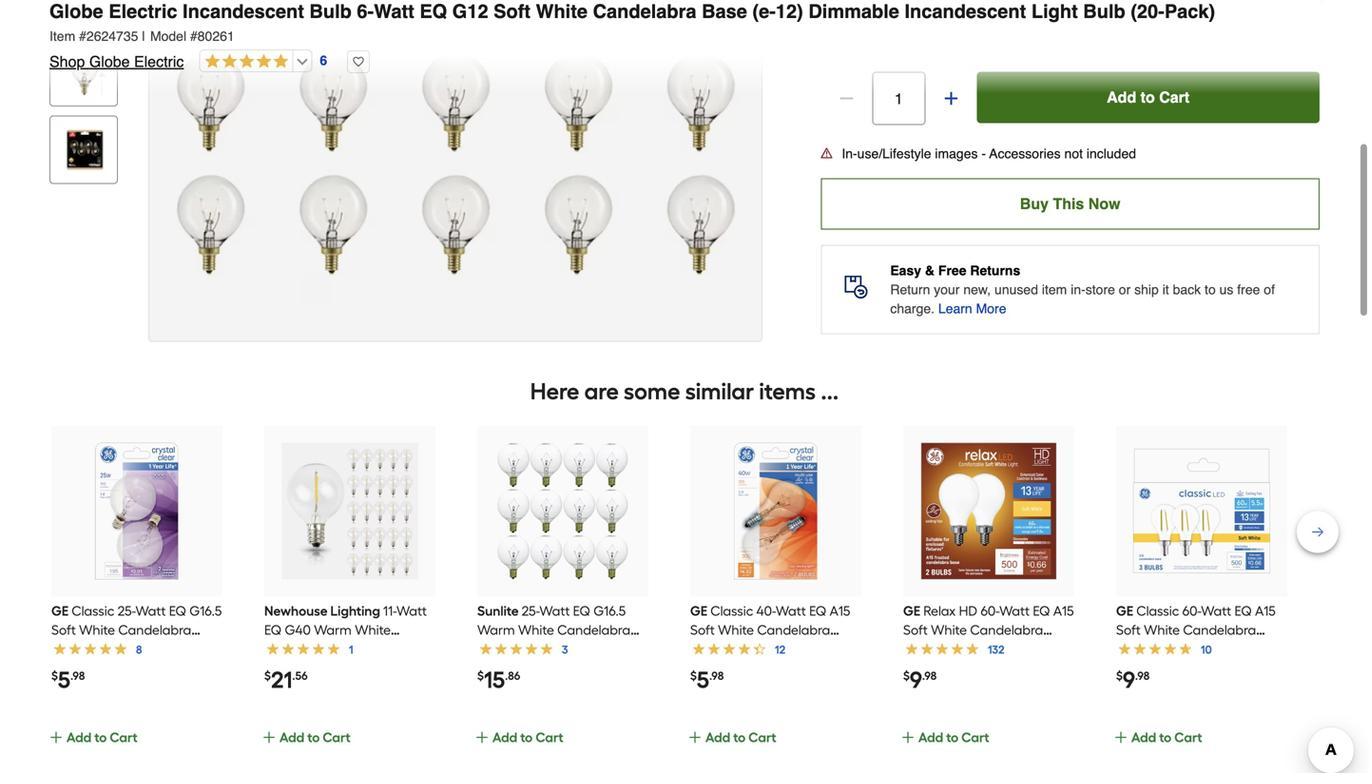 Task type: vqa. For each thing, say whether or not it's contained in the screenshot.


Task type: locate. For each thing, give the bounding box(es) containing it.
bulb inside relax hd 60-watt eq a15 soft white candelabra base (e-12) dimmable led light bulb (2-pack)
[[937, 660, 964, 676]]

$ for classic 25-watt eq g16.5 soft white candelabra base (e-12) dimmable incandescent light bulb (2- pack)
[[51, 669, 58, 683]]

1 horizontal spatial a15
[[1256, 603, 1276, 619]]

candelabra down 25-
[[118, 622, 191, 638]]

incandescent
[[183, 0, 304, 22], [905, 0, 1027, 22], [51, 660, 133, 676]]

base inside relax hd 60-watt eq a15 soft white candelabra base (e-12) dimmable led light bulb (2-pack)
[[904, 641, 933, 657]]

0 horizontal spatial led
[[330, 660, 354, 676]]

dimmable down hd
[[971, 641, 1034, 657]]

candelabra down hd
[[971, 622, 1044, 638]]

relax hd 60-watt eq a15 soft white candelabra base (e-12) dimmable led light bulb (2-pack)
[[904, 603, 1074, 676]]

60-
[[981, 603, 1000, 619], [1183, 603, 1202, 619]]

1 5 from the left
[[58, 666, 70, 694]]

a15
[[1054, 603, 1074, 619], [1256, 603, 1276, 619]]

1 plus image from the left
[[49, 730, 64, 745]]

cart for ge classic 40-watt eq a15 soft white candelabra base (e-12) dimmable incandescent light bulb (2-pack) image
[[749, 730, 777, 746]]

plus image for 11-watt eq g40 warm white candelabra base (e-12) dimmable led light bulb (25-pack)
[[262, 730, 277, 745]]

ge classic 40-watt eq a15 soft white candelabra base (e-12) dimmable incandescent light bulb (2-pack) image
[[708, 443, 845, 580]]

pack) inside classic 60-watt eq a15 soft white candelabra base (e-12) dimmable led light bulb (3-pack)
[[1196, 660, 1229, 676]]

add to cart link inside '21' list item
[[262, 727, 432, 769]]

globe up item
[[49, 0, 103, 22]]

ge link
[[691, 603, 855, 695]]

dimmable inside classic 25-watt eq g16.5 soft white candelabra base (e-12) dimmable incandescent light bulb (2- pack)
[[119, 641, 182, 657]]

here
[[531, 378, 580, 405]]

dimmable inside the globe electric incandescent bulb 6-watt eq g12 soft white candelabra base (e-12) dimmable incandescent light bulb (20-pack) item # 2624735 | model # 80261
[[809, 0, 900, 22]]

1 vertical spatial globe
[[89, 53, 130, 70]]

bulb down (e-
[[1150, 660, 1177, 676]]

add to cart inside '21' list item
[[280, 730, 351, 746]]

21 list item
[[262, 426, 436, 769]]

add inside '21' list item
[[280, 730, 305, 746]]

to for ge classic 60-watt eq a15 soft white candelabra base (e-12) dimmable led light bulb (3-pack) image
[[1160, 730, 1172, 746]]

of
[[1264, 282, 1276, 297]]

dimmable inside 11-watt eq g40 warm white candelabra base (e-12) dimmable led light bulb (25-pack)
[[264, 660, 327, 676]]

lighting
[[331, 603, 380, 619]]

pack) inside the globe electric incandescent bulb 6-watt eq g12 soft white candelabra base (e-12) dimmable incandescent light bulb (20-pack) item # 2624735 | model # 80261
[[1165, 0, 1216, 22]]

add inside button
[[1107, 89, 1137, 106]]

globe electric  #80261 image
[[149, 0, 762, 341]]

plus image for third add to cart 'link' from the right
[[688, 730, 703, 745]]

ge for classic 60-watt eq a15 soft white candelabra base (e-12) dimmable led light bulb (3-pack)
[[1117, 603, 1134, 619]]

led
[[1037, 641, 1061, 657], [1250, 641, 1273, 657], [330, 660, 354, 676]]

add for newhouse lighting 11-watt eq g40 warm white candelabra base (e-12) dimmable led light bulb (25-pack) image
[[280, 730, 305, 746]]

2 a15 from the left
[[1256, 603, 1276, 619]]

add to cart link for relax hd 60-watt eq a15 soft white candelabra base (e-12) dimmable led light bulb (2-pack)
[[901, 727, 1071, 769]]

a15 inside relax hd 60-watt eq a15 soft white candelabra base (e-12) dimmable led light bulb (2-pack)
[[1054, 603, 1074, 619]]

sunlite link
[[477, 603, 647, 695]]

1 horizontal spatial 9 list item
[[1114, 426, 1288, 769]]

1 add to cart link from the left
[[49, 727, 219, 769]]

watt inside the globe electric incandescent bulb 6-watt eq g12 soft white candelabra base (e-12) dimmable incandescent light bulb (20-pack) item # 2624735 | model # 80261
[[374, 0, 415, 22]]

incandescent left lowe's
[[905, 0, 1027, 22]]

candelabra inside classic 25-watt eq g16.5 soft white candelabra base (e-12) dimmable incandescent light bulb (2- pack)
[[118, 622, 191, 638]]

60- right hd
[[981, 603, 1000, 619]]

classic left 25-
[[72, 603, 114, 619]]

6 $ from the left
[[1117, 669, 1123, 683]]

electric down model
[[134, 53, 184, 70]]

light
[[1032, 0, 1078, 22], [137, 660, 167, 676], [357, 660, 388, 676], [904, 660, 934, 676], [1117, 660, 1147, 676]]

watt inside classic 25-watt eq g16.5 soft white candelabra base (e-12) dimmable incandescent light bulb (2- pack)
[[136, 603, 166, 619]]

cart for ge relax hd 60-watt eq a15 soft white candelabra base (e-12) dimmable led light bulb (2-pack) image
[[962, 730, 990, 746]]

to inside '21' list item
[[307, 730, 320, 746]]

5 for ge classic 25-watt eq g16.5 soft white candelabra base (e-12) dimmable incandescent light bulb (2-pack) image
[[58, 666, 70, 694]]

dimmable
[[809, 0, 900, 22], [119, 641, 182, 657], [971, 641, 1034, 657], [1184, 641, 1247, 657], [264, 660, 327, 676]]

to inside easy & free returns return your new, unused item in-store or ship it back to us free of charge.
[[1205, 282, 1216, 297]]

9 for relax hd 60-watt eq a15 soft white candelabra base (e-12) dimmable led light bulb (2-pack)
[[910, 666, 923, 694]]

base inside 11-watt eq g40 warm white candelabra base (e-12) dimmable led light bulb (25-pack)
[[341, 641, 370, 657]]

san
[[970, 21, 994, 37]]

watt
[[374, 0, 415, 22], [136, 603, 166, 619], [397, 603, 427, 619], [1000, 603, 1030, 619], [1202, 603, 1232, 619]]

cart
[[1160, 89, 1190, 106], [110, 730, 138, 746], [323, 730, 351, 746], [536, 730, 564, 746], [749, 730, 777, 746], [962, 730, 990, 746], [1175, 730, 1203, 746]]

1 horizontal spatial incandescent
[[183, 0, 304, 22]]

dimmable up (3-
[[1184, 641, 1247, 657]]

white inside 11-watt eq g40 warm white candelabra base (e-12) dimmable led light bulb (25-pack)
[[355, 622, 391, 638]]

2 $ 5 .98 from the left
[[691, 666, 724, 694]]

.56
[[292, 669, 308, 683]]

candelabra down g40
[[264, 641, 338, 657]]

plus image inside '21' list item
[[262, 730, 277, 745]]

2 horizontal spatial led
[[1250, 641, 1273, 657]]

cart inside '21' list item
[[323, 730, 351, 746]]

4.8 stars image
[[200, 53, 289, 71]]

your
[[934, 282, 960, 297]]

base inside classic 25-watt eq g16.5 soft white candelabra base (e-12) dimmable incandescent light bulb (2- pack)
[[51, 641, 81, 657]]

.98 for relax hd 60-watt eq a15 soft white candelabra base (e-12) dimmable led light bulb (2-pack)
[[923, 669, 937, 683]]

1 horizontal spatial led
[[1037, 641, 1061, 657]]

$ for classic 60-watt eq a15 soft white candelabra base (e-12) dimmable led light bulb (3-pack)
[[1117, 669, 1123, 683]]

6 add to cart link from the left
[[1114, 727, 1284, 769]]

2 9 from the left
[[1123, 666, 1136, 694]]

(2- down g16.5
[[200, 660, 216, 676]]

9
[[910, 666, 923, 694], [1123, 666, 1136, 694]]

0 horizontal spatial 5 list item
[[49, 426, 223, 769]]

eq inside the globe electric incandescent bulb 6-watt eq g12 soft white candelabra base (e-12) dimmable incandescent light bulb (20-pack) item # 2624735 | model # 80261
[[420, 0, 447, 22]]

5 for ge classic 40-watt eq a15 soft white candelabra base (e-12) dimmable incandescent light bulb (2-pack) image
[[697, 666, 710, 694]]

1 $ from the left
[[51, 669, 58, 683]]

hd
[[959, 603, 978, 619]]

0 horizontal spatial #
[[79, 29, 86, 44]]

cart inside 15 list item
[[536, 730, 564, 746]]

base
[[702, 0, 748, 22], [51, 641, 81, 657], [341, 641, 370, 657], [904, 641, 933, 657], [1117, 641, 1146, 657]]

e. san jose lowe's
[[954, 21, 1071, 37]]

3 .98 from the left
[[923, 669, 937, 683]]

in-
[[842, 146, 858, 161]]

white
[[536, 0, 588, 22], [79, 622, 115, 638], [355, 622, 391, 638], [931, 622, 967, 638], [1144, 622, 1180, 638]]

2 .98 from the left
[[710, 669, 724, 683]]

cart for ge classic 60-watt eq a15 soft white candelabra base (e-12) dimmable led light bulb (3-pack) image
[[1175, 730, 1203, 746]]

1 horizontal spatial $ 9 .98
[[1117, 666, 1150, 694]]

0 horizontal spatial incandescent
[[51, 660, 133, 676]]

add to cart link
[[49, 727, 219, 769], [262, 727, 432, 769], [475, 727, 645, 769], [688, 727, 858, 769], [901, 727, 1071, 769], [1114, 727, 1284, 769]]

$ 9 .98 for light
[[904, 666, 937, 694]]

1 .98 from the left
[[70, 669, 85, 683]]

bulb down 11-
[[391, 660, 418, 676]]

# right model
[[190, 29, 198, 44]]

pack) inside relax hd 60-watt eq a15 soft white candelabra base (e-12) dimmable led light bulb (2-pack)
[[983, 660, 1016, 676]]

60- up (3-
[[1183, 603, 1202, 619]]

(2- inside relax hd 60-watt eq a15 soft white candelabra base (e-12) dimmable led light bulb (2-pack)
[[967, 660, 983, 676]]

0 horizontal spatial 9 list item
[[901, 426, 1075, 769]]

1 (2- from the left
[[200, 660, 216, 676]]

3 ge from the left
[[904, 603, 921, 619]]

dimmable up minus icon
[[809, 0, 900, 22]]

(e-
[[1150, 641, 1165, 657]]

2 plus image from the left
[[475, 730, 490, 745]]

candelabra up item number 2 6 2 4 7 3 5 and model number 8 0 2 6 1 element
[[593, 0, 697, 22]]

to for sunlite 25-watt eq g16.5 warm white candelabra base (e-12) dimmable incandescent light bulb (12-pack) image
[[521, 730, 533, 746]]

12) inside 11-watt eq g40 warm white candelabra base (e-12) dimmable led light bulb (25-pack)
[[389, 641, 405, 657]]

1 horizontal spatial (2-
[[967, 660, 983, 676]]

0 horizontal spatial 9
[[910, 666, 923, 694]]

globe
[[49, 0, 103, 22], [89, 53, 130, 70]]

.98 for classic 25-watt eq g16.5 soft white candelabra base (e-12) dimmable incandescent light bulb (2- pack)
[[70, 669, 85, 683]]

add inside 15 list item
[[493, 730, 518, 746]]

charge.
[[891, 301, 935, 316]]

candelabra inside the globe electric incandescent bulb 6-watt eq g12 soft white candelabra base (e-12) dimmable incandescent light bulb (20-pack) item # 2624735 | model # 80261
[[593, 0, 697, 22]]

$ 9 .98 down relax
[[904, 666, 937, 694]]

incandescent up the 80261
[[183, 0, 304, 22]]

2 (2- from the left
[[967, 660, 983, 676]]

4 add to cart link from the left
[[688, 727, 858, 769]]

$
[[51, 669, 58, 683], [264, 669, 271, 683], [477, 669, 484, 683], [691, 669, 697, 683], [904, 669, 910, 683], [1117, 669, 1123, 683]]

2 5 from the left
[[697, 666, 710, 694]]

add to cart inside add to cart button
[[1107, 89, 1190, 106]]

buy this now
[[1020, 195, 1121, 213]]

1 horizontal spatial 5
[[697, 666, 710, 694]]

2 add to cart link from the left
[[262, 727, 432, 769]]

25-
[[118, 603, 136, 619]]

electric up | on the left top of page
[[109, 0, 177, 22]]

classic inside classic 25-watt eq g16.5 soft white candelabra base (e-12) dimmable incandescent light bulb (2- pack)
[[72, 603, 114, 619]]

1 9 list item from the left
[[901, 426, 1075, 769]]

option group
[[814, 0, 1328, 10]]

watt inside 11-watt eq g40 warm white candelabra base (e-12) dimmable led light bulb (25-pack)
[[397, 603, 427, 619]]

0 vertical spatial electric
[[109, 0, 177, 22]]

back
[[1173, 282, 1202, 297]]

12)
[[776, 0, 804, 22], [100, 641, 116, 657], [389, 641, 405, 657], [952, 641, 968, 657], [1165, 641, 1181, 657]]

1 # from the left
[[79, 29, 86, 44]]

add to cart for ge classic 25-watt eq g16.5 soft white candelabra base (e-12) dimmable incandescent light bulb (2-pack) image
[[67, 730, 138, 746]]

plus image
[[942, 89, 961, 108], [262, 730, 277, 745], [901, 730, 916, 745], [1114, 730, 1129, 745]]

newhouse
[[264, 603, 328, 619]]

0 horizontal spatial classic
[[72, 603, 114, 619]]

2 60- from the left
[[1183, 603, 1202, 619]]

dimmable up (25-
[[264, 660, 327, 676]]

2 $ 9 .98 from the left
[[1117, 666, 1150, 694]]

1 horizontal spatial $ 5 .98
[[691, 666, 724, 694]]

0 vertical spatial globe
[[49, 0, 103, 22]]

returns
[[971, 263, 1021, 278]]

a15 inside classic 60-watt eq a15 soft white candelabra base (e-12) dimmable led light bulb (3-pack)
[[1256, 603, 1276, 619]]

add to cart link for classic 60-watt eq a15 soft white candelabra base (e-12) dimmable led light bulb (3-pack)
[[1114, 727, 1284, 769]]

classic
[[72, 603, 114, 619], [1137, 603, 1180, 619]]

candelabra up (3-
[[1184, 622, 1257, 638]]

incandescent down 25-
[[51, 660, 133, 676]]

1 60- from the left
[[981, 603, 1000, 619]]

(2- down hd
[[967, 660, 983, 676]]

model
[[150, 29, 187, 44]]

1 horizontal spatial classic
[[1137, 603, 1180, 619]]

led inside classic 60-watt eq a15 soft white candelabra base (e-12) dimmable led light bulb (3-pack)
[[1250, 641, 1273, 657]]

classic inside classic 60-watt eq a15 soft white candelabra base (e-12) dimmable led light bulb (3-pack)
[[1137, 603, 1180, 619]]

similar
[[686, 378, 754, 405]]

$ inside $ 21 .56
[[264, 669, 271, 683]]

(e- inside classic 25-watt eq g16.5 soft white candelabra base (e-12) dimmable incandescent light bulb (2- pack)
[[84, 641, 100, 657]]

2 ge from the left
[[691, 603, 708, 619]]

bulb down g16.5
[[170, 660, 197, 676]]

1 $ 5 .98 from the left
[[51, 666, 85, 694]]

3 $ from the left
[[477, 669, 484, 683]]

new,
[[964, 282, 991, 297]]

light inside classic 25-watt eq g16.5 soft white candelabra base (e-12) dimmable incandescent light bulb (2- pack)
[[137, 660, 167, 676]]

globe down the 2624735
[[89, 53, 130, 70]]

(e-
[[753, 0, 776, 22], [84, 641, 100, 657], [374, 641, 389, 657], [936, 641, 952, 657]]

to
[[1141, 89, 1155, 106], [1205, 282, 1216, 297], [94, 730, 107, 746], [307, 730, 320, 746], [521, 730, 533, 746], [734, 730, 746, 746], [947, 730, 959, 746], [1160, 730, 1172, 746]]

(e- inside the globe electric incandescent bulb 6-watt eq g12 soft white candelabra base (e-12) dimmable incandescent light bulb (20-pack) item # 2624735 | model # 80261
[[753, 0, 776, 22]]

bulb
[[310, 0, 352, 22], [1084, 0, 1126, 22], [170, 660, 197, 676], [391, 660, 418, 676], [937, 660, 964, 676], [1150, 660, 1177, 676]]

1 horizontal spatial plus image
[[475, 730, 490, 745]]

watt inside relax hd 60-watt eq a15 soft white candelabra base (e-12) dimmable led light bulb (2-pack)
[[1000, 603, 1030, 619]]

1 horizontal spatial 60-
[[1183, 603, 1202, 619]]

1 $ 9 .98 from the left
[[904, 666, 937, 694]]

add for sunlite 25-watt eq g16.5 warm white candelabra base (e-12) dimmable incandescent light bulb (12-pack) image
[[493, 730, 518, 746]]

minus image
[[837, 89, 856, 108]]

warning image
[[821, 147, 833, 159]]

0 horizontal spatial plus image
[[49, 730, 64, 745]]

add to cart for ge classic 40-watt eq a15 soft white candelabra base (e-12) dimmable incandescent light bulb (2-pack) image
[[706, 730, 777, 746]]

5 $ from the left
[[904, 669, 910, 683]]

5
[[58, 666, 70, 694], [697, 666, 710, 694]]

ge
[[51, 603, 69, 619], [691, 603, 708, 619], [904, 603, 921, 619], [1117, 603, 1134, 619]]

12) inside relax hd 60-watt eq a15 soft white candelabra base (e-12) dimmable led light bulb (2-pack)
[[952, 641, 968, 657]]

2 $ from the left
[[264, 669, 271, 683]]

1 horizontal spatial 9
[[1123, 666, 1136, 694]]

candelabra
[[593, 0, 697, 22], [118, 622, 191, 638], [971, 622, 1044, 638], [1184, 622, 1257, 638], [264, 641, 338, 657]]

here are some similar items ... heading
[[49, 372, 1320, 411]]

to inside button
[[1141, 89, 1155, 106]]

pack)
[[1165, 0, 1216, 22], [983, 660, 1016, 676], [1196, 660, 1229, 676], [51, 679, 85, 695], [287, 679, 320, 695]]

$ for relax hd 60-watt eq a15 soft white candelabra base (e-12) dimmable led light bulb (2-pack)
[[904, 669, 910, 683]]

bulb down relax
[[937, 660, 964, 676]]

1 horizontal spatial #
[[190, 29, 198, 44]]

9 list item
[[901, 426, 1075, 769], [1114, 426, 1288, 769]]

$ 15 .86
[[477, 666, 520, 694]]

led inside 11-watt eq g40 warm white candelabra base (e-12) dimmable led light bulb (25-pack)
[[330, 660, 354, 676]]

ge for relax hd 60-watt eq a15 soft white candelabra base (e-12) dimmable led light bulb (2-pack)
[[904, 603, 921, 619]]

sunlite
[[477, 603, 519, 619]]

2 5 list item from the left
[[688, 426, 862, 769]]

plus image
[[49, 730, 64, 745], [475, 730, 490, 745], [688, 730, 703, 745]]

to for ge classic 40-watt eq a15 soft white candelabra base (e-12) dimmable incandescent light bulb (2-pack) image
[[734, 730, 746, 746]]

soft inside classic 25-watt eq g16.5 soft white candelabra base (e-12) dimmable incandescent light bulb (2- pack)
[[51, 622, 76, 638]]

2 horizontal spatial incandescent
[[905, 0, 1027, 22]]

$ 5 .98 for plus image corresponding to third add to cart 'link' from the right
[[691, 666, 724, 694]]

led inside relax hd 60-watt eq a15 soft white candelabra base (e-12) dimmable led light bulb (2-pack)
[[1037, 641, 1061, 657]]

4 .98 from the left
[[1136, 669, 1150, 683]]

unused
[[995, 282, 1039, 297]]

12) inside the globe electric incandescent bulb 6-watt eq g12 soft white candelabra base (e-12) dimmable incandescent light bulb (20-pack) item # 2624735 | model # 80261
[[776, 0, 804, 22]]

0 horizontal spatial (2-
[[200, 660, 216, 676]]

11-watt eq g40 warm white candelabra base (e-12) dimmable led light bulb (25-pack)
[[264, 603, 427, 695]]

pack) inside 11-watt eq g40 warm white candelabra base (e-12) dimmable led light bulb (25-pack)
[[287, 679, 320, 695]]

0 horizontal spatial 5
[[58, 666, 70, 694]]

g16.5
[[190, 603, 222, 619]]

1 vertical spatial electric
[[134, 53, 184, 70]]

are
[[585, 378, 619, 405]]

0 horizontal spatial $ 5 .98
[[51, 666, 85, 694]]

shop globe electric
[[49, 53, 184, 70]]

globe electric incandescent bulb 6-watt eq g12 soft white candelabra base (e-12) dimmable incandescent light bulb (20-pack) item # 2624735 | model # 80261
[[49, 0, 1216, 44]]

12) inside classic 25-watt eq g16.5 soft white candelabra base (e-12) dimmable incandescent light bulb (2- pack)
[[100, 641, 116, 657]]

#
[[79, 29, 86, 44], [190, 29, 198, 44]]

items
[[759, 378, 816, 405]]

3 plus image from the left
[[688, 730, 703, 745]]

eq inside relax hd 60-watt eq a15 soft white candelabra base (e-12) dimmable led light bulb (2-pack)
[[1033, 603, 1051, 619]]

$ 5 .98 for add to cart 'link' associated with classic 25-watt eq g16.5 soft white candelabra base (e-12) dimmable incandescent light bulb (2- pack) plus image
[[51, 666, 85, 694]]

2624735
[[86, 29, 138, 44]]

$ 9 .98 for bulb
[[1117, 666, 1150, 694]]

5 list item
[[49, 426, 223, 769], [688, 426, 862, 769]]

1 9 from the left
[[910, 666, 923, 694]]

add to cart inside 15 list item
[[493, 730, 564, 746]]

4 ge from the left
[[1117, 603, 1134, 619]]

globe electric  #80261 - thumbnail6 image
[[54, 120, 113, 179]]

now
[[1089, 195, 1121, 213]]

2 classic from the left
[[1137, 603, 1180, 619]]

# right item
[[79, 29, 86, 44]]

6-
[[357, 0, 374, 22]]

3 add to cart link from the left
[[475, 727, 645, 769]]

1 ge from the left
[[51, 603, 69, 619]]

0 horizontal spatial $ 9 .98
[[904, 666, 937, 694]]

1 horizontal spatial 5 list item
[[688, 426, 862, 769]]

5 add to cart link from the left
[[901, 727, 1071, 769]]

$ 9 .98 down (e-
[[1117, 666, 1150, 694]]

ge relax hd 60-watt eq a15 soft white candelabra base (e-12) dimmable led light bulb (2-pack) image
[[921, 443, 1058, 580]]

newhouse lighting 11-watt eq g40 warm white candelabra base (e-12) dimmable led light bulb (25-pack) image
[[282, 443, 419, 580]]

4 $ from the left
[[691, 669, 697, 683]]

0 horizontal spatial 60-
[[981, 603, 1000, 619]]

0 horizontal spatial a15
[[1054, 603, 1074, 619]]

to inside 15 list item
[[521, 730, 533, 746]]

dimmable inside classic 60-watt eq a15 soft white candelabra base (e-12) dimmable led light bulb (3-pack)
[[1184, 641, 1247, 657]]

1 classic from the left
[[72, 603, 114, 619]]

dimmable down 25-
[[119, 641, 182, 657]]

.98 for classic 60-watt eq a15 soft white candelabra base (e-12) dimmable led light bulb (3-pack)
[[1136, 669, 1150, 683]]

cart for newhouse lighting 11-watt eq g40 warm white candelabra base (e-12) dimmable led light bulb (25-pack) image
[[323, 730, 351, 746]]

light inside 11-watt eq g40 warm white candelabra base (e-12) dimmable led light bulb (25-pack)
[[357, 660, 388, 676]]

here are some similar items ...
[[531, 378, 839, 405]]

1 a15 from the left
[[1054, 603, 1074, 619]]

item
[[1042, 282, 1068, 297]]

(3-
[[1180, 660, 1196, 676]]

classic up (e-
[[1137, 603, 1180, 619]]

$ 5 .98
[[51, 666, 85, 694], [691, 666, 724, 694]]

base inside the globe electric incandescent bulb 6-watt eq g12 soft white candelabra base (e-12) dimmable incandescent light bulb (20-pack) item # 2624735 | model # 80261
[[702, 0, 748, 22]]

soft inside the globe electric incandescent bulb 6-watt eq g12 soft white candelabra base (e-12) dimmable incandescent light bulb (20-pack) item # 2624735 | model # 80261
[[494, 0, 531, 22]]

2 horizontal spatial plus image
[[688, 730, 703, 745]]



Task type: describe. For each thing, give the bounding box(es) containing it.
|
[[142, 29, 145, 44]]

sunlite 25-watt eq g16.5 warm white candelabra base (e-12) dimmable incandescent light bulb (12-pack) image
[[495, 443, 632, 580]]

lowe's
[[1030, 21, 1071, 37]]

light inside the globe electric incandescent bulb 6-watt eq g12 soft white candelabra base (e-12) dimmable incandescent light bulb (20-pack) item # 2624735 | model # 80261
[[1032, 0, 1078, 22]]

classic 60-watt eq a15 soft white candelabra base (e-12) dimmable led light bulb (3-pack)
[[1117, 603, 1276, 676]]

add to cart for newhouse lighting 11-watt eq g40 warm white candelabra base (e-12) dimmable led light bulb (25-pack) image
[[280, 730, 351, 746]]

eq inside 11-watt eq g40 warm white candelabra base (e-12) dimmable led light bulb (25-pack)
[[264, 622, 282, 638]]

(20-
[[1131, 0, 1165, 22]]

$ 21 .56
[[264, 666, 308, 694]]

bulb inside classic 25-watt eq g16.5 soft white candelabra base (e-12) dimmable incandescent light bulb (2- pack)
[[170, 660, 197, 676]]

bulb left (20-
[[1084, 0, 1126, 22]]

dimmable inside relax hd 60-watt eq a15 soft white candelabra base (e-12) dimmable led light bulb (2-pack)
[[971, 641, 1034, 657]]

jose
[[998, 21, 1026, 37]]

included
[[1087, 146, 1137, 161]]

15
[[484, 666, 505, 694]]

bulb left the 6-
[[310, 0, 352, 22]]

g12
[[453, 0, 489, 22]]

6
[[320, 53, 327, 68]]

2 9 list item from the left
[[1114, 426, 1288, 769]]

ge classic 25-watt eq g16.5 soft white candelabra base (e-12) dimmable incandescent light bulb (2-pack) image
[[68, 443, 205, 580]]

11-
[[383, 603, 397, 619]]

item number 2 6 2 4 7 3 5 and model number 8 0 2 6 1 element
[[49, 27, 1320, 46]]

buy this now button
[[821, 178, 1320, 230]]

in-
[[1071, 282, 1086, 297]]

classic for 5
[[72, 603, 114, 619]]

free
[[939, 263, 967, 278]]

learn more
[[939, 301, 1007, 316]]

candelabra inside relax hd 60-watt eq a15 soft white candelabra base (e-12) dimmable led light bulb (2-pack)
[[971, 622, 1044, 638]]

cart inside button
[[1160, 89, 1190, 106]]

ge classic 60-watt eq a15 soft white candelabra base (e-12) dimmable led light bulb (3-pack) image
[[1134, 443, 1271, 580]]

soft inside relax hd 60-watt eq a15 soft white candelabra base (e-12) dimmable led light bulb (2-pack)
[[904, 622, 928, 638]]

(e- inside relax hd 60-watt eq a15 soft white candelabra base (e-12) dimmable led light bulb (2-pack)
[[936, 641, 952, 657]]

easy & free returns return your new, unused item in-store or ship it back to us free of charge.
[[891, 263, 1276, 316]]

15 list item
[[475, 426, 649, 769]]

classic for 9
[[1137, 603, 1180, 619]]

plus image for classic 60-watt eq a15 soft white candelabra base (e-12) dimmable led light bulb (3-pack)
[[1114, 730, 1129, 745]]

(e- inside 11-watt eq g40 warm white candelabra base (e-12) dimmable led light bulb (25-pack)
[[374, 641, 389, 657]]

use/lifestyle
[[858, 146, 932, 161]]

white inside the globe electric incandescent bulb 6-watt eq g12 soft white candelabra base (e-12) dimmable incandescent light bulb (20-pack) item # 2624735 | model # 80261
[[536, 0, 588, 22]]

9 for classic 60-watt eq a15 soft white candelabra base (e-12) dimmable led light bulb (3-pack)
[[1123, 666, 1136, 694]]

pack) inside classic 25-watt eq g16.5 soft white candelabra base (e-12) dimmable incandescent light bulb (2- pack)
[[51, 679, 85, 695]]

ship
[[1135, 282, 1159, 297]]

to for newhouse lighting 11-watt eq g40 warm white candelabra base (e-12) dimmable led light bulb (25-pack) image
[[307, 730, 320, 746]]

it
[[1163, 282, 1170, 297]]

white inside classic 60-watt eq a15 soft white candelabra base (e-12) dimmable led light bulb (3-pack)
[[1144, 622, 1180, 638]]

light inside relax hd 60-watt eq a15 soft white candelabra base (e-12) dimmable led light bulb (2-pack)
[[904, 660, 934, 676]]

globe electric  #80261 - thumbnail5 image
[[54, 43, 113, 102]]

add to cart button
[[977, 72, 1320, 123]]

in-use/lifestyle images - accessories not included
[[842, 146, 1137, 161]]

free
[[1238, 282, 1261, 297]]

80261
[[198, 29, 235, 44]]

$ inside $ 15 .86
[[477, 669, 484, 683]]

this
[[1053, 195, 1085, 213]]

add to cart link for classic 25-watt eq g16.5 soft white candelabra base (e-12) dimmable incandescent light bulb (2- pack)
[[49, 727, 219, 769]]

add for ge classic 40-watt eq a15 soft white candelabra base (e-12) dimmable incandescent light bulb (2-pack) image
[[706, 730, 731, 746]]

add to cart link inside 15 list item
[[475, 727, 645, 769]]

ge for classic 25-watt eq g16.5 soft white candelabra base (e-12) dimmable incandescent light bulb (2- pack)
[[51, 603, 69, 619]]

e.
[[954, 21, 967, 37]]

buy
[[1020, 195, 1049, 213]]

add to cart link for 11-watt eq g40 warm white candelabra base (e-12) dimmable led light bulb (25-pack)
[[262, 727, 432, 769]]

to for ge classic 25-watt eq g16.5 soft white candelabra base (e-12) dimmable incandescent light bulb (2-pack) image
[[94, 730, 107, 746]]

2 # from the left
[[190, 29, 198, 44]]

us
[[1220, 282, 1234, 297]]

add to cart for ge classic 60-watt eq a15 soft white candelabra base (e-12) dimmable led light bulb (3-pack) image
[[1132, 730, 1203, 746]]

...
[[821, 378, 839, 405]]

soft inside classic 60-watt eq a15 soft white candelabra base (e-12) dimmable led light bulb (3-pack)
[[1117, 622, 1141, 638]]

or
[[1119, 282, 1131, 297]]

return
[[891, 282, 931, 297]]

g40
[[285, 622, 311, 638]]

learn
[[939, 301, 973, 316]]

accessories
[[990, 146, 1061, 161]]

light inside classic 60-watt eq a15 soft white candelabra base (e-12) dimmable led light bulb (3-pack)
[[1117, 660, 1147, 676]]

images
[[935, 146, 978, 161]]

cart for ge classic 25-watt eq g16.5 soft white candelabra base (e-12) dimmable incandescent light bulb (2-pack) image
[[110, 730, 138, 746]]

globe inside the globe electric incandescent bulb 6-watt eq g12 soft white candelabra base (e-12) dimmable incandescent light bulb (20-pack) item # 2624735 | model # 80261
[[49, 0, 103, 22]]

white inside classic 25-watt eq g16.5 soft white candelabra base (e-12) dimmable incandescent light bulb (2- pack)
[[79, 622, 115, 638]]

60- inside classic 60-watt eq a15 soft white candelabra base (e-12) dimmable led light bulb (3-pack)
[[1183, 603, 1202, 619]]

relax
[[924, 603, 956, 619]]

not
[[1065, 146, 1083, 161]]

add to cart for ge relax hd 60-watt eq a15 soft white candelabra base (e-12) dimmable led light bulb (2-pack) image
[[919, 730, 990, 746]]

plus image for add to cart 'link' inside 15 list item
[[475, 730, 490, 745]]

add for ge classic 25-watt eq g16.5 soft white candelabra base (e-12) dimmable incandescent light bulb (2-pack) image
[[67, 730, 91, 746]]

cart for sunlite 25-watt eq g16.5 warm white candelabra base (e-12) dimmable incandescent light bulb (12-pack) image
[[536, 730, 564, 746]]

(25-
[[264, 679, 287, 695]]

heart outline image
[[347, 50, 370, 73]]

$ for 11-watt eq g40 warm white candelabra base (e-12) dimmable led light bulb (25-pack)
[[264, 669, 271, 683]]

candelabra inside 11-watt eq g40 warm white candelabra base (e-12) dimmable led light bulb (25-pack)
[[264, 641, 338, 657]]

classic 25-watt eq g16.5 soft white candelabra base (e-12) dimmable incandescent light bulb (2- pack)
[[51, 603, 222, 695]]

item
[[49, 29, 75, 44]]

newhouse lighting
[[264, 603, 380, 619]]

bulb inside classic 60-watt eq a15 soft white candelabra base (e-12) dimmable led light bulb (3-pack)
[[1150, 660, 1177, 676]]

shop
[[49, 53, 85, 70]]

white inside relax hd 60-watt eq a15 soft white candelabra base (e-12) dimmable led light bulb (2-pack)
[[931, 622, 967, 638]]

eq inside classic 25-watt eq g16.5 soft white candelabra base (e-12) dimmable incandescent light bulb (2- pack)
[[169, 603, 186, 619]]

-
[[982, 146, 986, 161]]

easy
[[891, 263, 922, 278]]

more
[[977, 301, 1007, 316]]

12) inside classic 60-watt eq a15 soft white candelabra base (e-12) dimmable led light bulb (3-pack)
[[1165, 641, 1181, 657]]

1 5 list item from the left
[[49, 426, 223, 769]]

to for ge relax hd 60-watt eq a15 soft white candelabra base (e-12) dimmable led light bulb (2-pack) image
[[947, 730, 959, 746]]

watt inside classic 60-watt eq a15 soft white candelabra base (e-12) dimmable led light bulb (3-pack)
[[1202, 603, 1232, 619]]

plus image for relax hd 60-watt eq a15 soft white candelabra base (e-12) dimmable led light bulb (2-pack)
[[901, 730, 916, 745]]

add to cart for sunlite 25-watt eq g16.5 warm white candelabra base (e-12) dimmable incandescent light bulb (12-pack) image
[[493, 730, 564, 746]]

title image
[[54, 0, 113, 24]]

some
[[624, 378, 681, 405]]

bulb inside 11-watt eq g40 warm white candelabra base (e-12) dimmable led light bulb (25-pack)
[[391, 660, 418, 676]]

add for ge relax hd 60-watt eq a15 soft white candelabra base (e-12) dimmable led light bulb (2-pack) image
[[919, 730, 944, 746]]

incandescent inside classic 25-watt eq g16.5 soft white candelabra base (e-12) dimmable incandescent light bulb (2- pack)
[[51, 660, 133, 676]]

(2- inside classic 25-watt eq g16.5 soft white candelabra base (e-12) dimmable incandescent light bulb (2- pack)
[[200, 660, 216, 676]]

electric inside the globe electric incandescent bulb 6-watt eq g12 soft white candelabra base (e-12) dimmable incandescent light bulb (20-pack) item # 2624735 | model # 80261
[[109, 0, 177, 22]]

60- inside relax hd 60-watt eq a15 soft white candelabra base (e-12) dimmable led light bulb (2-pack)
[[981, 603, 1000, 619]]

candelabra inside classic 60-watt eq a15 soft white candelabra base (e-12) dimmable led light bulb (3-pack)
[[1184, 622, 1257, 638]]

learn more link
[[939, 299, 1007, 318]]

21
[[271, 666, 292, 694]]

.86
[[505, 669, 520, 683]]

eq inside classic 60-watt eq a15 soft white candelabra base (e-12) dimmable led light bulb (3-pack)
[[1235, 603, 1252, 619]]

base inside classic 60-watt eq a15 soft white candelabra base (e-12) dimmable led light bulb (3-pack)
[[1117, 641, 1146, 657]]

store
[[1086, 282, 1116, 297]]

&
[[925, 263, 935, 278]]

plus image for add to cart 'link' associated with classic 25-watt eq g16.5 soft white candelabra base (e-12) dimmable incandescent light bulb (2- pack)
[[49, 730, 64, 745]]

Stepper number input field with increment and decrement buttons number field
[[873, 72, 926, 125]]

warm
[[314, 622, 352, 638]]

add for ge classic 60-watt eq a15 soft white candelabra base (e-12) dimmable led light bulb (3-pack) image
[[1132, 730, 1157, 746]]



